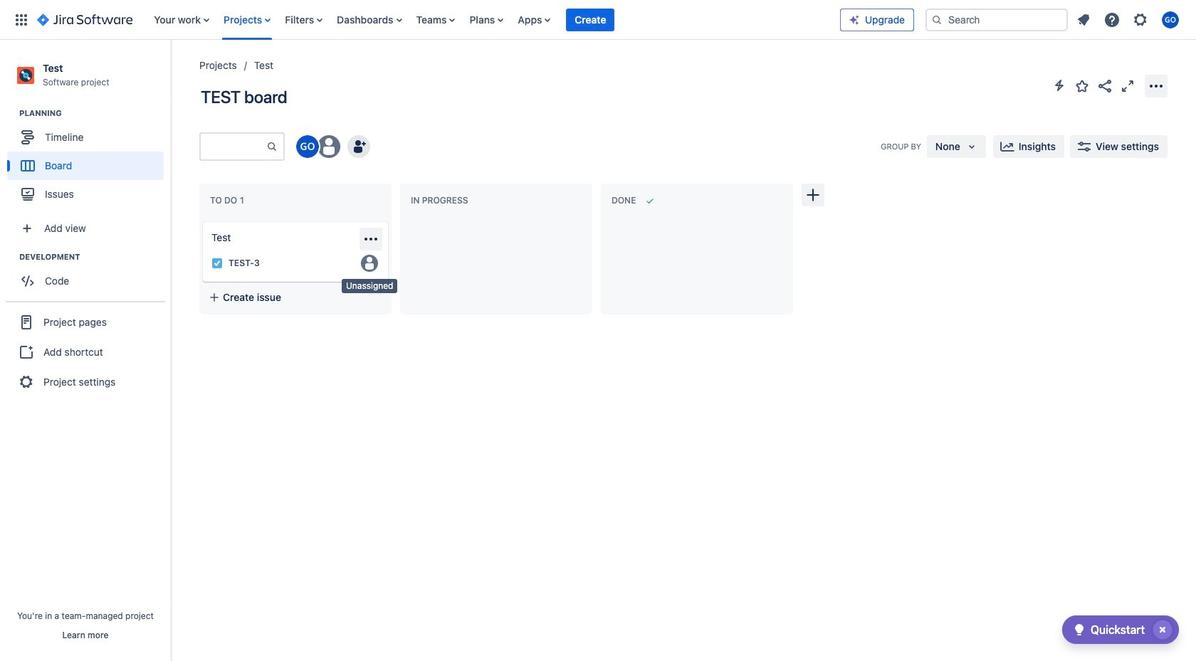 Task type: vqa. For each thing, say whether or not it's contained in the screenshot.
More actions for TEST-3 Test 'image'
yes



Task type: locate. For each thing, give the bounding box(es) containing it.
banner
[[0, 0, 1197, 40]]

heading for development icon group
[[19, 252, 170, 263]]

star test board image
[[1074, 77, 1091, 94]]

tooltip
[[342, 279, 398, 293]]

list
[[147, 0, 841, 40], [1071, 7, 1188, 32]]

2 vertical spatial group
[[6, 301, 165, 403]]

1 vertical spatial heading
[[19, 252, 170, 263]]

1 heading from the top
[[19, 108, 170, 119]]

dismiss quickstart image
[[1152, 619, 1175, 642]]

None search field
[[926, 8, 1068, 31]]

automations menu button icon image
[[1051, 77, 1068, 94]]

1 vertical spatial group
[[7, 252, 170, 300]]

appswitcher icon image
[[13, 11, 30, 28]]

to do element
[[210, 195, 247, 206]]

list item
[[567, 0, 615, 40]]

jira software image
[[37, 11, 133, 28], [37, 11, 133, 28]]

2 heading from the top
[[19, 252, 170, 263]]

check image
[[1071, 622, 1088, 639]]

primary element
[[9, 0, 841, 40]]

Search this board text field
[[201, 134, 266, 160]]

sidebar element
[[0, 40, 171, 662]]

0 vertical spatial heading
[[19, 108, 170, 119]]

0 horizontal spatial list
[[147, 0, 841, 40]]

heading
[[19, 108, 170, 119], [19, 252, 170, 263]]

1 horizontal spatial list
[[1071, 7, 1188, 32]]

group for development icon
[[7, 252, 170, 300]]

notifications image
[[1076, 11, 1093, 28]]

0 vertical spatial group
[[7, 108, 170, 213]]

group
[[7, 108, 170, 213], [7, 252, 170, 300], [6, 301, 165, 403]]



Task type: describe. For each thing, give the bounding box(es) containing it.
more actions image
[[1148, 77, 1165, 94]]

Search field
[[926, 8, 1068, 31]]

enter full screen image
[[1120, 77, 1137, 94]]

sidebar navigation image
[[155, 57, 187, 85]]

heading for planning image's group
[[19, 108, 170, 119]]

task image
[[212, 258, 223, 269]]

more actions for test-3 test image
[[363, 231, 380, 248]]

planning image
[[2, 105, 19, 122]]

create column image
[[805, 187, 822, 204]]

settings image
[[1133, 11, 1150, 28]]

group for planning image
[[7, 108, 170, 213]]

search image
[[932, 14, 943, 25]]

create issue image
[[193, 212, 210, 229]]

development image
[[2, 249, 19, 266]]

add people image
[[350, 138, 368, 155]]

your profile and settings image
[[1162, 11, 1180, 28]]

help image
[[1104, 11, 1121, 28]]



